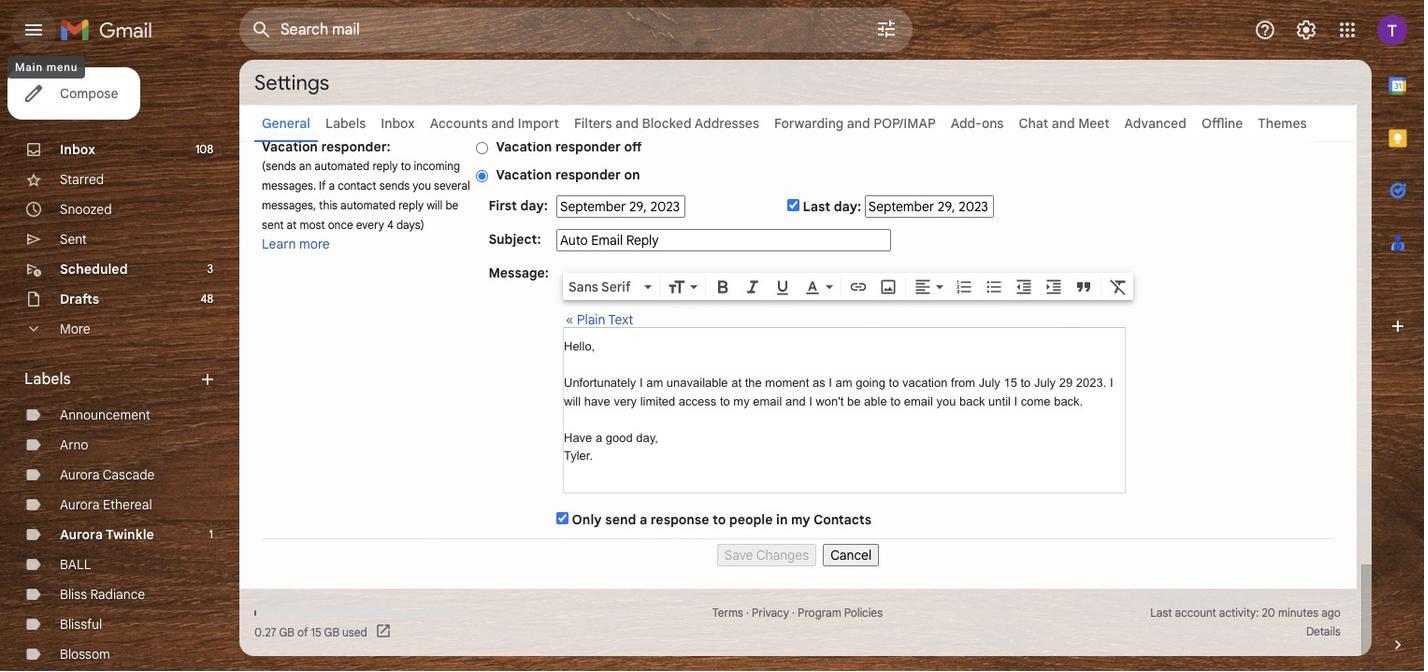 Task type: locate. For each thing, give the bounding box(es) containing it.
to left people
[[713, 512, 726, 529]]

· right the privacy
[[792, 606, 795, 620]]

0 horizontal spatial 15
[[311, 625, 322, 639]]

blissful link
[[60, 616, 102, 633]]

0 vertical spatial you
[[413, 179, 431, 193]]

1 horizontal spatial ·
[[792, 606, 795, 620]]

0 vertical spatial responder
[[556, 138, 621, 155]]

15
[[1004, 376, 1018, 390], [311, 625, 322, 639]]

1 email from the left
[[753, 394, 782, 408]]

more button
[[0, 314, 225, 344]]

1 vertical spatial be
[[848, 394, 861, 408]]

cancel button
[[823, 544, 880, 567]]

gb left of
[[279, 625, 295, 639]]

insert image image
[[879, 278, 898, 296]]

accounts and import link
[[430, 115, 559, 132]]

labels inside navigation
[[24, 370, 71, 389]]

1 aurora from the top
[[60, 467, 100, 484]]

back.
[[1054, 394, 1083, 408]]

0 vertical spatial my
[[734, 394, 750, 408]]

forwarding
[[775, 115, 844, 132]]

terms
[[713, 606, 744, 620]]

be
[[446, 198, 459, 212], [848, 394, 861, 408]]

1 vertical spatial you
[[937, 394, 956, 408]]

1 vertical spatial at
[[732, 376, 742, 390]]

good
[[606, 431, 633, 445]]

be down several
[[446, 198, 459, 212]]

last right last day: checkbox
[[803, 198, 831, 215]]

and right chat
[[1052, 115, 1075, 132]]

2023.
[[1076, 376, 1107, 390]]

0.27
[[254, 625, 277, 639]]

am up 'limited'
[[647, 376, 663, 390]]

sent
[[262, 218, 284, 232]]

1 vertical spatial automated
[[341, 198, 396, 212]]

inbox inside 'labels' navigation
[[60, 141, 95, 158]]

1 horizontal spatial you
[[937, 394, 956, 408]]

0 vertical spatial a
[[329, 179, 335, 193]]

0 vertical spatial last
[[803, 198, 831, 215]]

15 inside unfortunately i am unavailable at the moment as i am going to vacation from july 15 to july 29 2023. i will have very limited access to my email and i won't be able to email you back until i come back.
[[1004, 376, 1018, 390]]

i
[[640, 376, 643, 390], [829, 376, 832, 390], [1110, 376, 1114, 390], [809, 394, 813, 408], [1015, 394, 1018, 408]]

1 vertical spatial last
[[1151, 606, 1173, 620]]

1 vertical spatial will
[[564, 394, 581, 408]]

reply up days) at the top left of the page
[[399, 198, 424, 212]]

will inside vacation responder: (sends an automated reply to incoming messages. if a contact sends you several messages, this automated reply will be sent at most once every 4 days) learn more
[[427, 198, 443, 212]]

ons
[[982, 115, 1004, 132]]

0 vertical spatial be
[[446, 198, 459, 212]]

aurora down arno 'link' in the bottom of the page
[[60, 467, 100, 484]]

last
[[803, 198, 831, 215], [1151, 606, 1173, 620]]

july up come
[[1035, 376, 1056, 390]]

policies
[[845, 606, 883, 620]]

navigation
[[262, 540, 1335, 567]]

0 vertical spatial at
[[287, 218, 297, 232]]

1 horizontal spatial am
[[836, 376, 853, 390]]

0 horizontal spatial july
[[979, 376, 1001, 390]]

search mail image
[[245, 13, 279, 47]]

aurora for aurora ethereal
[[60, 497, 100, 514]]

1 horizontal spatial be
[[848, 394, 861, 408]]

2 vertical spatial a
[[640, 512, 648, 529]]

underline ‪(⌘u)‬ image
[[774, 279, 792, 297]]

pop/imap
[[874, 115, 936, 132]]

access
[[679, 394, 717, 408]]

several
[[434, 179, 470, 193]]

you inside vacation responder: (sends an automated reply to incoming messages. if a contact sends you several messages, this automated reply will be sent at most once every 4 days) learn more
[[413, 179, 431, 193]]

0 horizontal spatial am
[[647, 376, 663, 390]]

0 horizontal spatial gb
[[279, 625, 295, 639]]

labels link
[[325, 115, 366, 132]]

follow link to manage storage image
[[375, 623, 394, 642]]

and left the import
[[491, 115, 515, 132]]

20
[[1262, 606, 1276, 620]]

am
[[647, 376, 663, 390], [836, 376, 853, 390]]

vacation down the import
[[496, 138, 552, 155]]

2 vertical spatial aurora
[[60, 527, 103, 543]]

arno link
[[60, 437, 88, 454]]

0 horizontal spatial inbox
[[60, 141, 95, 158]]

0 horizontal spatial email
[[753, 394, 782, 408]]

response
[[651, 512, 710, 529]]

0 horizontal spatial last
[[803, 198, 831, 215]]

inbox up starred link
[[60, 141, 95, 158]]

1 vertical spatial labels
[[24, 370, 71, 389]]

vacation up (sends
[[262, 138, 318, 155]]

messages,
[[262, 198, 316, 212]]

at
[[287, 218, 297, 232], [732, 376, 742, 390]]

main menu
[[15, 61, 78, 74]]

responder for off
[[556, 138, 621, 155]]

1 vertical spatial responder
[[556, 167, 621, 183]]

2 responder from the top
[[556, 167, 621, 183]]

last day:
[[803, 198, 862, 215]]

message:
[[489, 265, 549, 282]]

1 responder from the top
[[556, 138, 621, 155]]

0 vertical spatial 15
[[1004, 376, 1018, 390]]

bliss
[[60, 587, 87, 603]]

bold ‪(⌘b)‬ image
[[714, 278, 732, 296]]

0.27 gb of 15 gb used
[[254, 625, 367, 639]]

1 horizontal spatial gb
[[324, 625, 340, 639]]

my down the
[[734, 394, 750, 408]]

0 horizontal spatial at
[[287, 218, 297, 232]]

0 horizontal spatial be
[[446, 198, 459, 212]]

compose
[[60, 85, 118, 102]]

if
[[319, 179, 326, 193]]

0 vertical spatial will
[[427, 198, 443, 212]]

more
[[60, 321, 90, 338]]

will inside unfortunately i am unavailable at the moment as i am going to vacation from july 15 to july 29 2023. i will have very limited access to my email and i won't be able to email you back until i come back.
[[564, 394, 581, 408]]

0 vertical spatial inbox
[[381, 115, 415, 132]]

1 vertical spatial inbox
[[60, 141, 95, 158]]

0 horizontal spatial you
[[413, 179, 431, 193]]

0 horizontal spatial labels
[[24, 370, 71, 389]]

email down 'vacation'
[[904, 394, 933, 408]]

3
[[207, 262, 213, 276]]

responder down vacation responder off
[[556, 167, 621, 183]]

responder down filters at the top left of page
[[556, 138, 621, 155]]

inbox
[[381, 115, 415, 132], [60, 141, 95, 158]]

unfortunately i am unavailable at the moment as i am going to vacation from july 15 to july 29 2023. i will have very limited access to my email and i won't be able to email you back until i come back.
[[564, 376, 1114, 408]]

of
[[297, 625, 308, 639]]

2 aurora from the top
[[60, 497, 100, 514]]

will
[[427, 198, 443, 212], [564, 394, 581, 408]]

aurora up ball
[[60, 527, 103, 543]]

you down incoming
[[413, 179, 431, 193]]

1 horizontal spatial a
[[596, 431, 603, 445]]

1 horizontal spatial labels
[[325, 115, 366, 132]]

be left able
[[848, 394, 861, 408]]

at inside unfortunately i am unavailable at the moment as i am going to vacation from july 15 to july 29 2023. i will have very limited access to my email and i won't be able to email you back until i come back.
[[732, 376, 742, 390]]

starred
[[60, 171, 104, 188]]

inbox up responder:
[[381, 115, 415, 132]]

1 vertical spatial 15
[[311, 625, 322, 639]]

advanced search options image
[[868, 10, 906, 48]]

the
[[745, 376, 762, 390]]

accounts
[[430, 115, 488, 132]]

am up won't
[[836, 376, 853, 390]]

aurora for aurora twinkle
[[60, 527, 103, 543]]

i up 'limited'
[[640, 376, 643, 390]]

· right terms at the bottom right of the page
[[746, 606, 749, 620]]

(sends
[[262, 159, 296, 173]]

First day: text field
[[557, 196, 686, 218]]

arno
[[60, 437, 88, 454]]

bliss radiance
[[60, 587, 145, 603]]

at left the
[[732, 376, 742, 390]]

and left pop/imap on the right top of the page
[[847, 115, 871, 132]]

a right send
[[640, 512, 648, 529]]

aurora up aurora twinkle
[[60, 497, 100, 514]]

themes link
[[1258, 115, 1307, 132]]

aurora twinkle link
[[60, 527, 154, 543]]

first day:
[[489, 197, 548, 214]]

0 vertical spatial aurora
[[60, 467, 100, 484]]

1 am from the left
[[647, 376, 663, 390]]

0 horizontal spatial a
[[329, 179, 335, 193]]

vacation
[[903, 376, 948, 390]]

1 vertical spatial aurora
[[60, 497, 100, 514]]

very
[[614, 394, 637, 408]]

None search field
[[239, 7, 913, 52]]

you down from
[[937, 394, 956, 408]]

to right access
[[720, 394, 730, 408]]

import
[[518, 115, 559, 132]]

inbox link up starred link
[[60, 141, 95, 158]]

29
[[1060, 376, 1073, 390]]

july up until
[[979, 376, 1001, 390]]

1 horizontal spatial at
[[732, 376, 742, 390]]

and for accounts
[[491, 115, 515, 132]]

1 horizontal spatial 15
[[1004, 376, 1018, 390]]

footer
[[239, 604, 1357, 642]]

vacation up first day:
[[496, 167, 552, 183]]

save changes button
[[717, 544, 817, 567]]

filters and blocked addresses link
[[574, 115, 760, 132]]

able
[[864, 394, 887, 408]]

0 horizontal spatial ·
[[746, 606, 749, 620]]

1 horizontal spatial last
[[1151, 606, 1173, 620]]

1 horizontal spatial my
[[791, 512, 811, 529]]

1 horizontal spatial inbox link
[[381, 115, 415, 132]]

reply up sends
[[373, 159, 398, 173]]

privacy
[[752, 606, 789, 620]]

·
[[746, 606, 749, 620], [792, 606, 795, 620]]

tab list
[[1372, 60, 1425, 604]]

terms link
[[713, 606, 744, 620]]

and for chat
[[1052, 115, 1075, 132]]

reply
[[373, 159, 398, 173], [399, 198, 424, 212]]

last for last account activity: 20 minutes ago details
[[1151, 606, 1173, 620]]

will left have at the bottom left
[[564, 394, 581, 408]]

to right able
[[891, 394, 901, 408]]

chat and meet
[[1019, 115, 1110, 132]]

day: right first
[[521, 197, 548, 214]]

automated
[[315, 159, 370, 173], [341, 198, 396, 212]]

last left account
[[1151, 606, 1173, 620]]

cascade
[[103, 467, 155, 484]]

vacation for vacation responder: (sends an automated reply to incoming messages. if a contact sends you several messages, this automated reply will be sent at most once every 4 days) learn more
[[262, 138, 318, 155]]

and up off
[[616, 115, 639, 132]]

this
[[319, 198, 338, 212]]

0 vertical spatial labels
[[325, 115, 366, 132]]

drafts
[[60, 291, 99, 308]]

at inside vacation responder: (sends an automated reply to incoming messages. if a contact sends you several messages, this automated reply will be sent at most once every 4 days) learn more
[[287, 218, 297, 232]]

incoming
[[414, 159, 460, 173]]

1
[[209, 528, 213, 542]]

be inside unfortunately i am unavailable at the moment as i am going to vacation from july 15 to july 29 2023. i will have very limited access to my email and i won't be able to email you back until i come back.
[[848, 394, 861, 408]]

1 horizontal spatial july
[[1035, 376, 1056, 390]]

2 email from the left
[[904, 394, 933, 408]]

a inside have a good day, tyler.
[[596, 431, 603, 445]]

« plain text
[[566, 312, 633, 328]]

compose button
[[7, 67, 141, 120]]

1 gb from the left
[[279, 625, 295, 639]]

i right until
[[1015, 394, 1018, 408]]

1 · from the left
[[746, 606, 749, 620]]

15 up until
[[1004, 376, 1018, 390]]

0 vertical spatial automated
[[315, 159, 370, 173]]

3 aurora from the top
[[60, 527, 103, 543]]

and down moment
[[786, 394, 806, 408]]

my
[[734, 394, 750, 408], [791, 512, 811, 529]]

2 am from the left
[[836, 376, 853, 390]]

vacation inside vacation responder: (sends an automated reply to incoming messages. if a contact sends you several messages, this automated reply will be sent at most once every 4 days) learn more
[[262, 138, 318, 155]]

i right as
[[829, 376, 832, 390]]

aurora cascade
[[60, 467, 155, 484]]

1 horizontal spatial will
[[564, 394, 581, 408]]

1 horizontal spatial day:
[[834, 198, 862, 215]]

sent link
[[60, 231, 87, 248]]

day:
[[521, 197, 548, 214], [834, 198, 862, 215]]

a right if
[[329, 179, 335, 193]]

to up come
[[1021, 376, 1031, 390]]

automated down responder:
[[315, 159, 370, 173]]

2 gb from the left
[[324, 625, 340, 639]]

only send a response to people in my contacts
[[572, 512, 872, 529]]

last inside last account activity: 20 minutes ago details
[[1151, 606, 1173, 620]]

0 horizontal spatial day:
[[521, 197, 548, 214]]

going
[[856, 376, 886, 390]]

15 right of
[[311, 625, 322, 639]]

day: right last day: checkbox
[[834, 198, 862, 215]]

1 horizontal spatial email
[[904, 394, 933, 408]]

labels down more
[[24, 370, 71, 389]]

to up sends
[[401, 159, 411, 173]]

limited
[[640, 394, 676, 408]]

my right in
[[791, 512, 811, 529]]

bliss radiance link
[[60, 587, 145, 603]]

labels
[[325, 115, 366, 132], [24, 370, 71, 389]]

sans
[[569, 279, 599, 295]]

1 vertical spatial inbox link
[[60, 141, 95, 158]]

ethereal
[[103, 497, 152, 514]]

1 horizontal spatial reply
[[399, 198, 424, 212]]

inbox link up responder:
[[381, 115, 415, 132]]

at right sent
[[287, 218, 297, 232]]

automated up every
[[341, 198, 396, 212]]

Vacation responder on radio
[[477, 169, 489, 183]]

0 horizontal spatial my
[[734, 394, 750, 408]]

0 horizontal spatial will
[[427, 198, 443, 212]]

labels up responder:
[[325, 115, 366, 132]]

1 horizontal spatial inbox
[[381, 115, 415, 132]]

people
[[729, 512, 773, 529]]

be inside vacation responder: (sends an automated reply to incoming messages. if a contact sends you several messages, this automated reply will be sent at most once every 4 days) learn more
[[446, 198, 459, 212]]

gb left used
[[324, 625, 340, 639]]

ball
[[60, 557, 91, 573]]

a left good
[[596, 431, 603, 445]]

email down the
[[753, 394, 782, 408]]

1 vertical spatial a
[[596, 431, 603, 445]]

0 horizontal spatial inbox link
[[60, 141, 95, 158]]

0 horizontal spatial reply
[[373, 159, 398, 173]]

will down several
[[427, 198, 443, 212]]

labels heading
[[24, 370, 198, 389]]



Task type: describe. For each thing, give the bounding box(es) containing it.
gmail image
[[60, 11, 162, 49]]

snoozed
[[60, 201, 112, 218]]

activity:
[[1220, 606, 1259, 620]]

accounts and import
[[430, 115, 559, 132]]

scheduled
[[60, 261, 128, 278]]

main
[[15, 61, 43, 74]]

add-ons
[[951, 115, 1004, 132]]

1 july from the left
[[979, 376, 1001, 390]]

my inside unfortunately i am unavailable at the moment as i am going to vacation from july 15 to july 29 2023. i will have very limited access to my email and i won't be able to email you back until i come back.
[[734, 394, 750, 408]]

starred link
[[60, 171, 104, 188]]

send
[[605, 512, 636, 529]]

offline link
[[1202, 115, 1243, 132]]

program policies link
[[798, 606, 883, 620]]

only
[[572, 512, 602, 529]]

general
[[262, 115, 310, 132]]

1 vertical spatial reply
[[399, 198, 424, 212]]

sans serif option
[[565, 278, 641, 296]]

settings
[[254, 70, 329, 95]]

i right 2023.
[[1110, 376, 1114, 390]]

chat and meet link
[[1019, 115, 1110, 132]]

aurora cascade link
[[60, 467, 155, 484]]

108
[[195, 142, 213, 156]]

aurora ethereal
[[60, 497, 152, 514]]

from
[[951, 376, 976, 390]]

save changes
[[725, 547, 809, 564]]

responder:
[[321, 138, 391, 155]]

vacation responder on
[[496, 167, 640, 183]]

scheduled link
[[60, 261, 128, 278]]

have a good day, tyler.
[[564, 431, 659, 463]]

details link
[[1307, 625, 1341, 639]]

Vacation responder off radio
[[477, 141, 489, 155]]

cancel
[[831, 547, 872, 564]]

filters and blocked addresses
[[574, 115, 760, 132]]

forwarding and pop/imap link
[[775, 115, 936, 132]]

as
[[813, 376, 826, 390]]

numbered list ‪(⌘⇧7)‬ image
[[955, 278, 974, 296]]

remove formatting ‪(⌘\)‬ image
[[1109, 278, 1128, 296]]

save
[[725, 547, 753, 564]]

add-
[[951, 115, 982, 132]]

program
[[798, 606, 842, 620]]

you inside unfortunately i am unavailable at the moment as i am going to vacation from july 15 to july 29 2023. i will have very limited access to my email and i won't be able to email you back until i come back.
[[937, 394, 956, 408]]

i left won't
[[809, 394, 813, 408]]

in
[[776, 512, 788, 529]]

last for last day:
[[803, 198, 831, 215]]

to right going
[[889, 376, 899, 390]]

Search mail text field
[[281, 21, 823, 39]]

unfortunately
[[564, 376, 636, 390]]

vacation for vacation responder on
[[496, 167, 552, 183]]

sends
[[380, 179, 410, 193]]

Last day: text field
[[865, 196, 994, 218]]

learn more link
[[262, 236, 330, 253]]

labels for labels link
[[325, 115, 366, 132]]

a inside vacation responder: (sends an automated reply to incoming messages. if a contact sends you several messages, this automated reply will be sent at most once every 4 days) learn more
[[329, 179, 335, 193]]

15 inside footer
[[311, 625, 322, 639]]

an
[[299, 159, 312, 173]]

chat
[[1019, 115, 1049, 132]]

contact
[[338, 179, 377, 193]]

responder for on
[[556, 167, 621, 183]]

off
[[624, 138, 642, 155]]

messages.
[[262, 179, 316, 193]]

to inside vacation responder: (sends an automated reply to incoming messages. if a contact sends you several messages, this automated reply will be sent at most once every 4 days) learn more
[[401, 159, 411, 173]]

and inside unfortunately i am unavailable at the moment as i am going to vacation from july 15 to july 29 2023. i will have very limited access to my email and i won't be able to email you back until i come back.
[[786, 394, 806, 408]]

Last day: checkbox
[[788, 199, 800, 211]]

serif
[[602, 279, 631, 295]]

and for filters
[[616, 115, 639, 132]]

vacation responder: (sends an automated reply to incoming messages. if a contact sends you several messages, this automated reply will be sent at most once every 4 days) learn more
[[262, 138, 470, 253]]

labels for labels heading
[[24, 370, 71, 389]]

1 vertical spatial my
[[791, 512, 811, 529]]

main menu image
[[22, 19, 45, 41]]

day: for first day:
[[521, 197, 548, 214]]

indent more ‪(⌘])‬ image
[[1045, 278, 1064, 296]]

radiance
[[90, 587, 145, 603]]

2 july from the left
[[1035, 376, 1056, 390]]

menu
[[47, 61, 78, 74]]

Subject text field
[[557, 229, 891, 252]]

link ‪(⌘k)‬ image
[[849, 278, 868, 296]]

offline
[[1202, 115, 1243, 132]]

blossom link
[[60, 646, 110, 663]]

vacation for vacation responder off
[[496, 138, 552, 155]]

privacy link
[[752, 606, 789, 620]]

footer containing terms
[[239, 604, 1357, 642]]

hello,
[[564, 340, 595, 354]]

indent less ‪(⌘[)‬ image
[[1015, 278, 1034, 296]]

account
[[1175, 606, 1217, 620]]

filters
[[574, 115, 612, 132]]

announcement
[[60, 407, 150, 424]]

bulleted list ‪(⌘⇧8)‬ image
[[985, 278, 1004, 296]]

aurora for aurora cascade
[[60, 467, 100, 484]]

advanced link
[[1125, 115, 1187, 132]]

inbox for the inbox link to the top
[[381, 115, 415, 132]]

48
[[201, 292, 213, 306]]

2 horizontal spatial a
[[640, 512, 648, 529]]

won't
[[816, 394, 844, 408]]

and for forwarding
[[847, 115, 871, 132]]

inbox for bottom the inbox link
[[60, 141, 95, 158]]

snoozed link
[[60, 201, 112, 218]]

minutes
[[1279, 606, 1319, 620]]

details
[[1307, 625, 1341, 639]]

quote ‪(⌘⇧9)‬ image
[[1075, 278, 1094, 296]]

add-ons link
[[951, 115, 1004, 132]]

addresses
[[695, 115, 760, 132]]

changes
[[757, 547, 809, 564]]

day: for last day:
[[834, 198, 862, 215]]

formatting options toolbar
[[563, 273, 1134, 300]]

back
[[960, 394, 985, 408]]

contacts
[[814, 512, 872, 529]]

Only send a response to people in my Contacts checkbox
[[557, 513, 569, 525]]

Vacation responder text field
[[564, 338, 1125, 484]]

0 vertical spatial inbox link
[[381, 115, 415, 132]]

ball link
[[60, 557, 91, 573]]

settings image
[[1296, 19, 1318, 41]]

labels navigation
[[0, 60, 239, 672]]

0 vertical spatial reply
[[373, 159, 398, 173]]

italic ‪(⌘i)‬ image
[[744, 278, 762, 296]]

blossom
[[60, 646, 110, 663]]

used
[[342, 625, 367, 639]]

support image
[[1254, 19, 1277, 41]]

most
[[300, 218, 325, 232]]

have
[[584, 394, 611, 408]]

blocked
[[642, 115, 692, 132]]

advanced
[[1125, 115, 1187, 132]]

sent
[[60, 231, 87, 248]]

2 · from the left
[[792, 606, 795, 620]]

vacation responder off
[[496, 138, 642, 155]]

subject:
[[489, 231, 541, 248]]

4
[[387, 218, 394, 232]]

navigation containing save changes
[[262, 540, 1335, 567]]

days)
[[397, 218, 424, 232]]



Task type: vqa. For each thing, say whether or not it's contained in the screenshot.
the leftmost .
no



